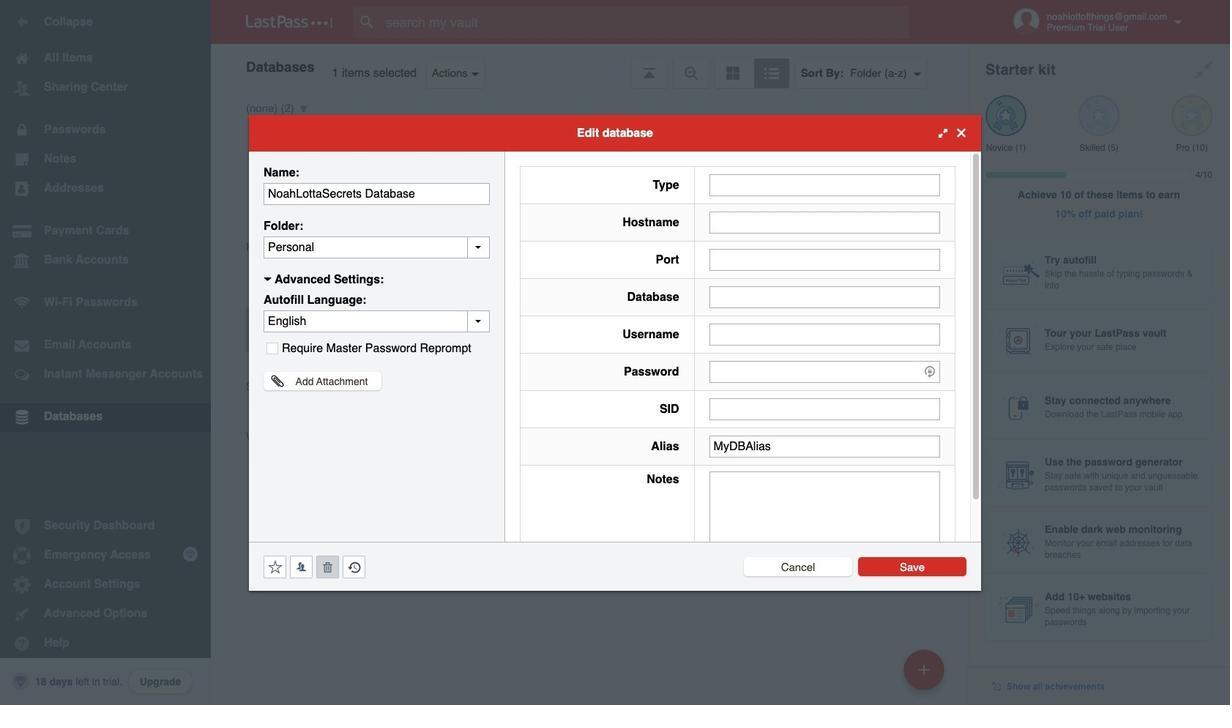 Task type: describe. For each thing, give the bounding box(es) containing it.
lastpass image
[[246, 15, 333, 29]]

search my vault text field
[[353, 6, 938, 38]]

new item navigation
[[899, 645, 954, 705]]

new item image
[[919, 665, 929, 675]]

Search search field
[[353, 6, 938, 38]]

vault options navigation
[[211, 44, 968, 88]]



Task type: vqa. For each thing, say whether or not it's contained in the screenshot.
New item image
yes



Task type: locate. For each thing, give the bounding box(es) containing it.
None password field
[[709, 361, 940, 383]]

None text field
[[709, 174, 940, 196], [709, 286, 940, 308], [709, 323, 940, 345], [709, 398, 940, 420], [709, 471, 940, 562], [709, 174, 940, 196], [709, 286, 940, 308], [709, 323, 940, 345], [709, 398, 940, 420], [709, 471, 940, 562]]

None text field
[[264, 183, 490, 205], [709, 211, 940, 233], [264, 236, 490, 258], [709, 249, 940, 271], [709, 435, 940, 457], [264, 183, 490, 205], [709, 211, 940, 233], [264, 236, 490, 258], [709, 249, 940, 271], [709, 435, 940, 457]]

dialog
[[249, 115, 981, 591]]

main navigation navigation
[[0, 0, 211, 705]]



